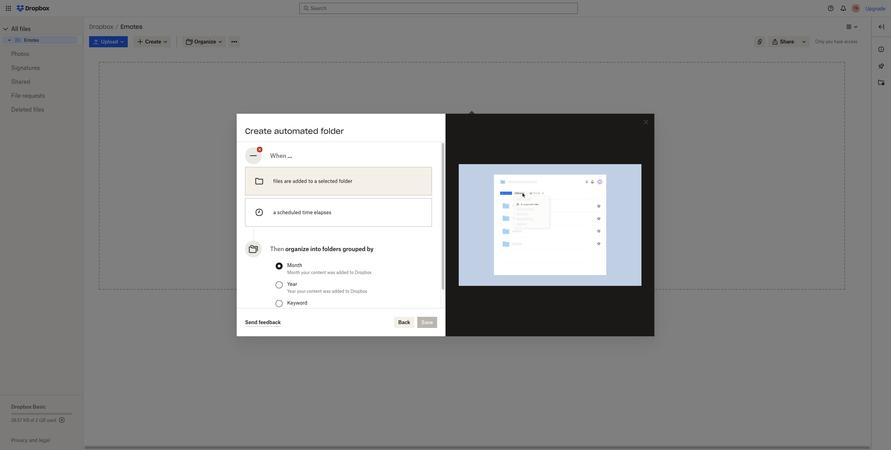 Task type: vqa. For each thing, say whether or not it's contained in the screenshot.


Task type: describe. For each thing, give the bounding box(es) containing it.
deleted
[[11, 106, 32, 113]]

added right are
[[293, 178, 307, 184]]

access this folder from your desktop
[[430, 192, 515, 197]]

be
[[468, 231, 473, 236]]

or
[[443, 139, 447, 145]]

deleted files link
[[11, 103, 72, 117]]

emotes link
[[14, 36, 77, 44]]

files for drop
[[455, 131, 465, 137]]

content for year
[[307, 289, 322, 294]]

global header element
[[0, 0, 892, 17]]

requests
[[22, 92, 45, 99]]

files are added to a selected folder
[[273, 178, 352, 184]]

use
[[449, 139, 457, 145]]

only you have access
[[816, 39, 858, 44]]

drop
[[442, 131, 454, 137]]

more ways to add content element
[[413, 173, 532, 267]]

then
[[270, 246, 284, 253]]

2 month from the top
[[287, 270, 300, 275]]

open details pane image
[[878, 23, 886, 31]]

keywords
[[323, 308, 342, 313]]

2
[[35, 418, 38, 423]]

...
[[288, 153, 292, 160]]

get more space image
[[58, 417, 66, 425]]

when
[[270, 153, 286, 160]]

scheduled
[[277, 210, 301, 216]]

to left "selected"
[[309, 178, 313, 184]]

upload,
[[484, 131, 502, 137]]

folders
[[323, 246, 341, 253]]

and for legal
[[29, 438, 38, 444]]

drop files here to upload, or use the 'upload' button
[[442, 131, 502, 145]]

/
[[116, 24, 118, 30]]

1 vertical spatial a
[[273, 210, 276, 216]]

to inside 'year year your content was added to dropbox'
[[346, 289, 350, 294]]

added inside month month your content was added to dropbox
[[336, 270, 349, 275]]

of
[[30, 418, 34, 423]]

access for manage
[[476, 250, 491, 256]]

import
[[430, 211, 446, 217]]

files for all
[[20, 25, 31, 32]]

shared
[[11, 78, 30, 85]]

create automated folder
[[245, 126, 344, 136]]

by inside keyword group by specific keywords
[[301, 308, 306, 313]]

send
[[245, 320, 258, 325]]

open information panel image
[[878, 45, 886, 54]]

year year your content was added to dropbox
[[287, 281, 367, 294]]

share and manage access to this folder
[[430, 250, 522, 256]]

photos link
[[11, 47, 72, 61]]

to down request files to be added to this folder
[[493, 250, 497, 256]]

Keyword radio
[[276, 301, 283, 308]]

only
[[816, 39, 825, 44]]

elapses
[[314, 210, 332, 216]]

keyword
[[287, 300, 308, 306]]

manage
[[455, 250, 474, 256]]

request
[[430, 231, 449, 236]]

gb
[[39, 418, 46, 423]]

files for deleted
[[33, 106, 44, 113]]

was for year
[[323, 289, 331, 294]]

Month radio
[[276, 263, 283, 270]]

google
[[460, 211, 476, 217]]

28.57 kb of 2 gb used
[[11, 418, 56, 423]]

deleted files
[[11, 106, 44, 113]]

a scheduled time elapses
[[273, 210, 332, 216]]

0 horizontal spatial from
[[447, 211, 458, 217]]

open activity image
[[878, 79, 886, 87]]

automated
[[274, 126, 318, 136]]

you
[[826, 39, 833, 44]]

to inside month month your content was added to dropbox
[[350, 270, 354, 275]]

more
[[441, 174, 454, 180]]

organize
[[285, 246, 309, 253]]

the
[[458, 139, 466, 145]]

1 horizontal spatial from
[[473, 192, 484, 197]]

button
[[487, 139, 502, 145]]

back
[[398, 320, 410, 326]]

signatures link
[[11, 61, 72, 75]]

more ways to add content
[[441, 174, 503, 180]]

time
[[302, 210, 313, 216]]

all
[[11, 25, 18, 32]]

share for share and manage access to this folder
[[430, 250, 444, 256]]

here
[[467, 131, 477, 137]]

into
[[310, 246, 321, 253]]

to right be
[[490, 231, 495, 236]]

dropbox basic
[[11, 404, 46, 410]]

dropbox logo - go to the homepage image
[[14, 3, 52, 14]]

was for month
[[327, 270, 335, 275]]



Task type: locate. For each thing, give the bounding box(es) containing it.
your inside more ways to add content element
[[485, 192, 495, 197]]

1 vertical spatial your
[[301, 270, 310, 275]]

month month your content was added to dropbox
[[287, 263, 372, 275]]

access
[[430, 192, 447, 197]]

request files to be added to this folder
[[430, 231, 520, 236]]

grouped
[[343, 246, 366, 253]]

dropbox inside month month your content was added to dropbox
[[355, 270, 372, 275]]

your for month
[[301, 270, 310, 275]]

share button
[[769, 36, 799, 47]]

0 vertical spatial access
[[845, 39, 858, 44]]

import from google drive
[[430, 211, 490, 217]]

files left be
[[451, 231, 461, 236]]

access
[[845, 39, 858, 44], [476, 250, 491, 256]]

0 vertical spatial year
[[287, 281, 297, 287]]

create
[[245, 126, 272, 136]]

organize into folders grouped by
[[285, 246, 374, 253]]

by down keyword
[[301, 308, 306, 313]]

this down request files to be added to this folder
[[499, 250, 507, 256]]

files inside drop files here to upload, or use the 'upload' button
[[455, 131, 465, 137]]

1 vertical spatial this
[[496, 231, 505, 236]]

0 horizontal spatial access
[[476, 250, 491, 256]]

to inside drop files here to upload, or use the 'upload' button
[[478, 131, 483, 137]]

this
[[448, 192, 457, 197], [496, 231, 505, 236], [499, 250, 507, 256]]

added right be
[[475, 231, 489, 236]]

this right be
[[496, 231, 505, 236]]

access inside more ways to add content element
[[476, 250, 491, 256]]

to
[[478, 131, 483, 137], [468, 174, 473, 180], [309, 178, 313, 184], [462, 231, 466, 236], [490, 231, 495, 236], [493, 250, 497, 256], [350, 270, 354, 275], [346, 289, 350, 294]]

signatures
[[11, 64, 40, 71]]

access right have
[[845, 39, 858, 44]]

your up keyword
[[297, 289, 306, 294]]

emotes right /
[[121, 23, 143, 30]]

dropbox link
[[89, 22, 114, 31]]

added
[[293, 178, 307, 184], [475, 231, 489, 236], [336, 270, 349, 275], [332, 289, 344, 294]]

files inside more ways to add content element
[[451, 231, 461, 236]]

your down the organize
[[301, 270, 310, 275]]

send feedback
[[245, 320, 281, 325]]

to left add
[[468, 174, 473, 180]]

0 vertical spatial and
[[445, 250, 454, 256]]

month right month option
[[287, 263, 302, 269]]

1 vertical spatial from
[[447, 211, 458, 217]]

to right "here"
[[478, 131, 483, 137]]

1 vertical spatial month
[[287, 270, 300, 275]]

files inside tree
[[20, 25, 31, 32]]

2 year from the top
[[287, 289, 296, 294]]

0 horizontal spatial and
[[29, 438, 38, 444]]

specific
[[307, 308, 322, 313]]

1 vertical spatial was
[[323, 289, 331, 294]]

year up keyword
[[287, 289, 296, 294]]

0 vertical spatial a
[[314, 178, 317, 184]]

1 vertical spatial by
[[301, 308, 306, 313]]

upgrade
[[866, 5, 886, 11]]

year
[[287, 281, 297, 287], [287, 289, 296, 294]]

was up keyword group by specific keywords on the left
[[323, 289, 331, 294]]

1 year from the top
[[287, 281, 297, 287]]

all files link
[[11, 23, 84, 34]]

content right add
[[485, 174, 503, 180]]

share inside button
[[780, 39, 795, 45]]

and inside more ways to add content element
[[445, 250, 454, 256]]

2 vertical spatial content
[[307, 289, 322, 294]]

0 vertical spatial from
[[473, 192, 484, 197]]

0 vertical spatial month
[[287, 263, 302, 269]]

emotes
[[121, 23, 143, 30], [24, 37, 39, 43]]

1 vertical spatial content
[[311, 270, 326, 275]]

and
[[445, 250, 454, 256], [29, 438, 38, 444]]

content up 'year year your content was added to dropbox'
[[311, 270, 326, 275]]

was inside 'year year your content was added to dropbox'
[[323, 289, 331, 294]]

kb
[[23, 418, 29, 423]]

added inside more ways to add content element
[[475, 231, 489, 236]]

added up keywords
[[332, 289, 344, 294]]

feedback
[[259, 320, 281, 325]]

month
[[287, 263, 302, 269], [287, 270, 300, 275]]

drive
[[477, 211, 490, 217]]

2 vertical spatial your
[[297, 289, 306, 294]]

1 horizontal spatial share
[[780, 39, 795, 45]]

your left desktop
[[485, 192, 495, 197]]

0 horizontal spatial a
[[273, 210, 276, 216]]

0 vertical spatial your
[[485, 192, 495, 197]]

and for manage
[[445, 250, 454, 256]]

file
[[11, 92, 21, 99]]

privacy and legal
[[11, 438, 50, 444]]

are
[[284, 178, 292, 184]]

1 vertical spatial access
[[476, 250, 491, 256]]

from down add
[[473, 192, 484, 197]]

share for share
[[780, 39, 795, 45]]

1 horizontal spatial by
[[367, 246, 374, 253]]

and left legal
[[29, 438, 38, 444]]

0 vertical spatial content
[[485, 174, 503, 180]]

files right all
[[20, 25, 31, 32]]

back button
[[394, 317, 415, 328]]

1 horizontal spatial access
[[845, 39, 858, 44]]

0 vertical spatial this
[[448, 192, 457, 197]]

share inside more ways to add content element
[[430, 250, 444, 256]]

all files tree
[[1, 23, 84, 46]]

a left scheduled
[[273, 210, 276, 216]]

keyword group by specific keywords
[[287, 300, 342, 313]]

1 horizontal spatial a
[[314, 178, 317, 184]]

emotes inside all files tree
[[24, 37, 39, 43]]

used
[[47, 418, 56, 423]]

upgrade link
[[866, 5, 886, 11]]

year right year radio
[[287, 281, 297, 287]]

privacy
[[11, 438, 28, 444]]

access right the manage
[[476, 250, 491, 256]]

'upload'
[[467, 139, 485, 145]]

access for have
[[845, 39, 858, 44]]

content up keyword group by specific keywords on the left
[[307, 289, 322, 294]]

added inside 'year year your content was added to dropbox'
[[332, 289, 344, 294]]

shared link
[[11, 75, 72, 89]]

have
[[834, 39, 844, 44]]

legal
[[39, 438, 50, 444]]

content inside month month your content was added to dropbox
[[311, 270, 326, 275]]

dropbox / emotes
[[89, 23, 143, 30]]

content
[[485, 174, 503, 180], [311, 270, 326, 275], [307, 289, 322, 294]]

files for request
[[451, 231, 461, 236]]

basic
[[33, 404, 46, 410]]

group
[[287, 308, 300, 313]]

was up 'year year your content was added to dropbox'
[[327, 270, 335, 275]]

share left only on the right top of the page
[[780, 39, 795, 45]]

1 vertical spatial year
[[287, 289, 296, 294]]

share
[[780, 39, 795, 45], [430, 250, 444, 256]]

file requests
[[11, 92, 45, 99]]

share down request
[[430, 250, 444, 256]]

1 vertical spatial and
[[29, 438, 38, 444]]

selected
[[318, 178, 338, 184]]

open pinned items image
[[878, 62, 886, 70]]

1 horizontal spatial and
[[445, 250, 454, 256]]

your inside 'year year your content was added to dropbox'
[[297, 289, 306, 294]]

28.57
[[11, 418, 22, 423]]

file requests link
[[11, 89, 72, 103]]

1 vertical spatial share
[[430, 250, 444, 256]]

month down the organize
[[287, 270, 300, 275]]

dropbox inside 'year year your content was added to dropbox'
[[351, 289, 367, 294]]

to left be
[[462, 231, 466, 236]]

photos
[[11, 50, 29, 57]]

create automated folder dialog
[[237, 114, 655, 337]]

files
[[20, 25, 31, 32], [33, 106, 44, 113], [455, 131, 465, 137], [273, 178, 283, 184], [451, 231, 461, 236]]

0 horizontal spatial share
[[430, 250, 444, 256]]

0 vertical spatial by
[[367, 246, 374, 253]]

0 vertical spatial emotes
[[121, 23, 143, 30]]

0 vertical spatial share
[[780, 39, 795, 45]]

your inside month month your content was added to dropbox
[[301, 270, 310, 275]]

add
[[474, 174, 483, 180]]

a left "selected"
[[314, 178, 317, 184]]

0 horizontal spatial by
[[301, 308, 306, 313]]

Year radio
[[276, 282, 283, 289]]

a
[[314, 178, 317, 184], [273, 210, 276, 216]]

all files
[[11, 25, 31, 32]]

dropbox
[[89, 23, 114, 30], [355, 270, 372, 275], [351, 289, 367, 294], [11, 404, 32, 410]]

and left the manage
[[445, 250, 454, 256]]

files down file requests "link"
[[33, 106, 44, 113]]

files up the
[[455, 131, 465, 137]]

content inside 'year year your content was added to dropbox'
[[307, 289, 322, 294]]

ways
[[455, 174, 467, 180]]

was inside month month your content was added to dropbox
[[327, 270, 335, 275]]

privacy and legal link
[[11, 438, 84, 444]]

1 vertical spatial emotes
[[24, 37, 39, 43]]

1 month from the top
[[287, 263, 302, 269]]

2 vertical spatial this
[[499, 250, 507, 256]]

by right grouped
[[367, 246, 374, 253]]

emotes down all files
[[24, 37, 39, 43]]

your for year
[[297, 289, 306, 294]]

your
[[485, 192, 495, 197], [301, 270, 310, 275], [297, 289, 306, 294]]

files inside "link"
[[33, 106, 44, 113]]

to down month month your content was added to dropbox
[[346, 289, 350, 294]]

from right import
[[447, 211, 458, 217]]

0 vertical spatial was
[[327, 270, 335, 275]]

1 horizontal spatial emotes
[[121, 23, 143, 30]]

desktop
[[496, 192, 515, 197]]

folder
[[321, 126, 344, 136], [339, 178, 352, 184], [458, 192, 471, 197], [506, 231, 520, 236], [508, 250, 522, 256]]

added up 'year year your content was added to dropbox'
[[336, 270, 349, 275]]

this right access
[[448, 192, 457, 197]]

content for month
[[311, 270, 326, 275]]

to down grouped
[[350, 270, 354, 275]]

files inside create automated folder dialog
[[273, 178, 283, 184]]

files left are
[[273, 178, 283, 184]]

send feedback button
[[245, 319, 281, 327]]

0 horizontal spatial emotes
[[24, 37, 39, 43]]



